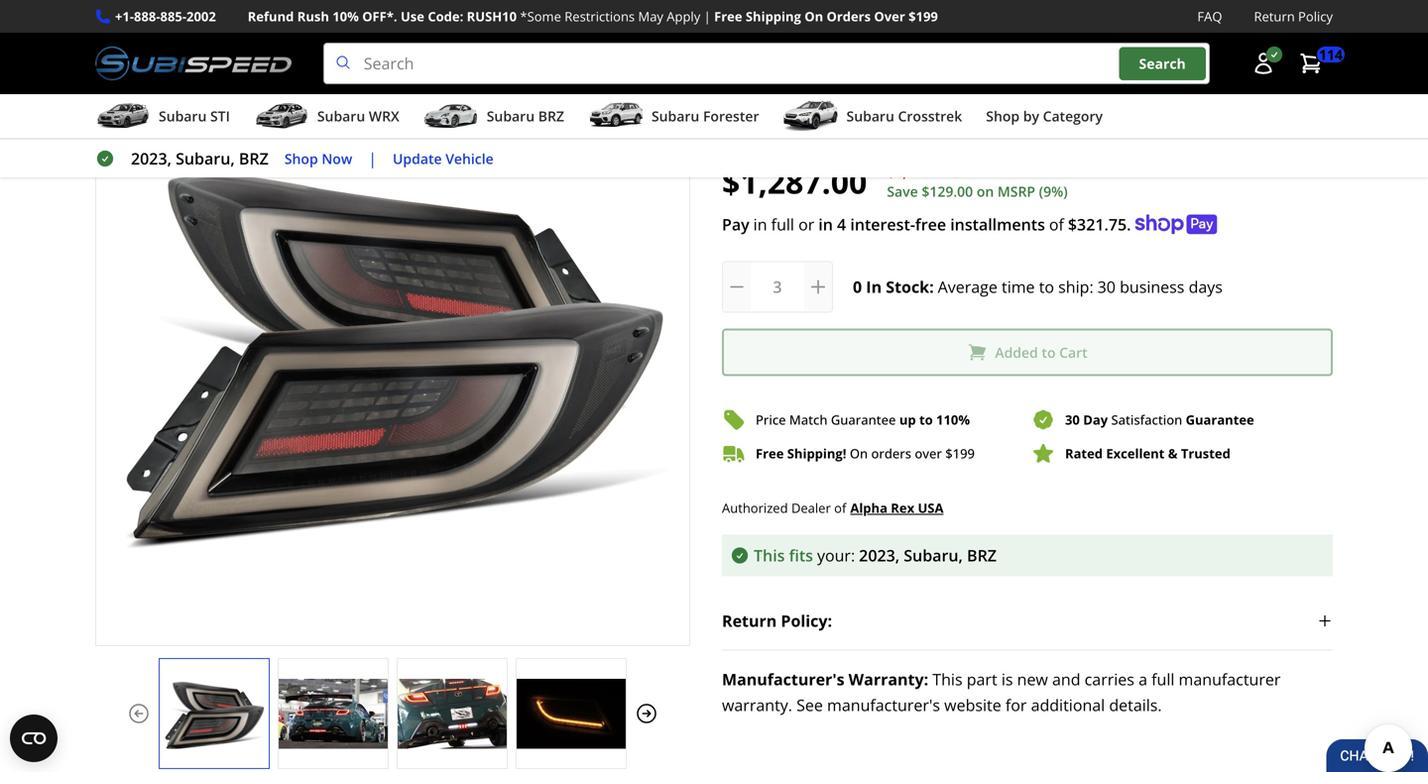 Task type: describe. For each thing, give the bounding box(es) containing it.
shop for shop now
[[285, 149, 318, 168]]

empty star image
[[740, 125, 757, 142]]

return policy: button
[[722, 592, 1333, 650]]

2 guarantee from the left
[[1186, 411, 1255, 429]]

.
[[1127, 214, 1131, 235]]

0 horizontal spatial subaru,
[[176, 148, 235, 169]]

this fits your: 2023, subaru, brz
[[754, 545, 997, 566]]

full inside this part is new and carries a full manufacturer warranty. see manufacturer's website for additional details.
[[1152, 669, 1175, 690]]

alpharex
[[722, 54, 812, 81]]

search input field
[[323, 43, 1210, 84]]

tail lights
[[236, 20, 298, 38]]

shipping!
[[787, 445, 847, 463]]

110%
[[937, 411, 970, 429]]

sti
[[210, 107, 230, 126]]

black
[[1091, 54, 1143, 81]]

for
[[1006, 695, 1027, 716]]

policy:
[[781, 610, 832, 632]]

additional
[[1031, 695, 1105, 716]]

$1,287.00
[[722, 160, 867, 203]]

4 empty star image from the left
[[792, 125, 809, 142]]

carries
[[1085, 669, 1135, 690]]

pay in full or in 4 interest-free installments of $321.75 .
[[722, 214, 1131, 235]]

brz inside alpharex luxx-series led tail lights - black smoke - 2022-2024 toyota gr86 / subaru brz
[[934, 87, 971, 114]]

rated excellent & trusted
[[1065, 445, 1231, 463]]

subaru wrx
[[317, 107, 400, 126]]

1 vertical spatial on
[[850, 445, 868, 463]]

update vehicle button
[[393, 148, 494, 170]]

manufacturer's
[[827, 695, 940, 716]]

dealer
[[792, 499, 831, 517]]

code:
[[428, 7, 464, 25]]

return policy:
[[722, 610, 832, 632]]

return policy link
[[1254, 6, 1333, 27]]

usa
[[918, 500, 944, 517]]

led
[[937, 54, 973, 81]]

day
[[1084, 411, 1108, 429]]

on
[[977, 182, 994, 201]]

vehicle
[[446, 149, 494, 168]]

$1,416 msrp save $129.00 on msrp (9%)
[[887, 163, 1068, 201]]

authorized dealer of alpha rex usa
[[722, 499, 944, 517]]

tail lights link left 10%
[[236, 20, 314, 38]]

brz inside the subaru brz dropdown button
[[538, 107, 564, 126]]

subaru wrx button
[[254, 98, 400, 138]]

category
[[1043, 107, 1103, 126]]

apply
[[667, 7, 701, 25]]

warranty.
[[722, 695, 793, 716]]

increment image
[[808, 277, 828, 297]]

smoke
[[1148, 54, 1213, 81]]

0 in stock: average time to ship: 30 business days
[[853, 276, 1223, 298]]

update vehicle
[[393, 149, 494, 168]]

a subaru crosstrek thumbnail image image
[[783, 101, 839, 131]]

refund
[[248, 7, 294, 25]]

&
[[1168, 445, 1178, 463]]

brz down 'a subaru wrx thumbnail image' at the top
[[239, 148, 269, 169]]

1 empty star image from the left
[[722, 125, 740, 142]]

0 horizontal spatial msrp
[[941, 163, 978, 182]]

write
[[825, 125, 857, 142]]

details.
[[1109, 695, 1162, 716]]

free
[[916, 214, 946, 235]]

2002
[[187, 7, 216, 25]]

this for fits
[[754, 545, 785, 566]]

rush
[[297, 7, 329, 25]]

tail inside alpharex luxx-series led tail lights - black smoke - 2022-2024 toyota gr86 / subaru brz
[[978, 54, 1012, 81]]

10%
[[333, 7, 359, 25]]

$
[[946, 445, 953, 463]]

2 empty star image from the left
[[757, 125, 774, 142]]

+1-888-885-2002
[[115, 7, 216, 25]]

interest-
[[851, 214, 916, 235]]

price
[[756, 411, 786, 429]]

shop now link
[[285, 148, 352, 170]]

luxx-
[[817, 54, 874, 81]]

1 guarantee from the left
[[831, 411, 896, 429]]

199
[[953, 445, 975, 463]]

series
[[874, 54, 932, 81]]

use
[[401, 7, 425, 25]]

shop pay image
[[1135, 215, 1218, 235]]

/ inside alpharex luxx-series led tail lights - black smoke - 2022-2024 toyota gr86 / subaru brz
[[848, 87, 855, 114]]

or
[[799, 214, 815, 235]]

button image
[[1252, 52, 1276, 76]]

subispeed logo image
[[95, 43, 291, 84]]

a subaru brz thumbnail image image
[[423, 101, 479, 131]]

gr86
[[793, 87, 842, 114]]

1 horizontal spatial subaru,
[[904, 545, 963, 566]]

save
[[887, 182, 918, 201]]

to inside added to cart button
[[1042, 343, 1056, 362]]

1 - from the left
[[1080, 54, 1086, 81]]

114
[[1319, 45, 1343, 64]]

part
[[967, 669, 998, 690]]

toyota
[[722, 87, 788, 114]]

your:
[[817, 545, 855, 566]]

subaru crosstrek
[[847, 107, 963, 126]]

of inside the authorized dealer of alpha rex usa
[[834, 499, 847, 517]]

this part is new and carries a full manufacturer warranty. see manufacturer's website for additional details.
[[722, 669, 1281, 716]]

decrement image
[[727, 277, 747, 297]]

0
[[853, 276, 862, 298]]

shipping
[[746, 7, 801, 25]]

added to cart
[[995, 343, 1088, 362]]

a subaru sti thumbnail image image
[[95, 101, 151, 131]]

subaru for subaru forester
[[652, 107, 700, 126]]

shop by category
[[986, 107, 1103, 126]]



Task type: locate. For each thing, give the bounding box(es) containing it.
new
[[1017, 669, 1048, 690]]

excellent
[[1106, 445, 1165, 463]]

of left alpha
[[834, 499, 847, 517]]

1 horizontal spatial on
[[850, 445, 868, 463]]

over
[[915, 445, 942, 463]]

1 horizontal spatial shop
[[986, 107, 1020, 126]]

1 horizontal spatial a
[[1139, 669, 1148, 690]]

of
[[1049, 214, 1064, 235], [834, 499, 847, 517]]

1 horizontal spatial in
[[819, 214, 833, 235]]

tail lights link right 2002
[[236, 20, 298, 38]]

shop by category button
[[986, 98, 1103, 138]]

1 vertical spatial of
[[834, 499, 847, 517]]

/ down the luxx-
[[848, 87, 855, 114]]

free
[[714, 7, 743, 25], [756, 445, 784, 463]]

a subaru wrx thumbnail image image
[[254, 101, 309, 131]]

subaru brz button
[[423, 98, 564, 138]]

alpha rex usa link
[[851, 498, 944, 519]]

30 day satisfaction guarantee
[[1065, 411, 1255, 429]]

return inside dropdown button
[[722, 610, 777, 632]]

0 horizontal spatial a
[[860, 125, 868, 142]]

shop for shop by category
[[986, 107, 1020, 126]]

manufacturer
[[1179, 669, 1281, 690]]

1 horizontal spatial of
[[1049, 214, 1064, 235]]

0 vertical spatial on
[[805, 7, 824, 25]]

msrp right on
[[998, 182, 1036, 201]]

lights
[[261, 20, 298, 38], [1017, 54, 1075, 81]]

full
[[771, 214, 795, 235], [1152, 669, 1175, 690]]

2 - from the left
[[1218, 54, 1224, 81]]

0 vertical spatial shop
[[986, 107, 1020, 126]]

subaru, down subaru sti
[[176, 148, 235, 169]]

0 horizontal spatial on
[[805, 7, 824, 25]]

return for return policy:
[[722, 610, 777, 632]]

search button
[[1120, 47, 1206, 80]]

return for return policy
[[1254, 7, 1295, 25]]

rated
[[1065, 445, 1103, 463]]

| right 'apply'
[[704, 7, 711, 25]]

1 vertical spatial full
[[1152, 669, 1175, 690]]

1 horizontal spatial /
[[214, 18, 220, 39]]

0 horizontal spatial tail
[[236, 20, 258, 38]]

|
[[704, 7, 711, 25], [368, 148, 377, 169]]

subaru,
[[176, 148, 235, 169], [904, 545, 963, 566]]

1 horizontal spatial -
[[1218, 54, 1224, 81]]

1 vertical spatial subaru,
[[904, 545, 963, 566]]

lights left 10%
[[261, 20, 298, 38]]

1 vertical spatial return
[[722, 610, 777, 632]]

1 vertical spatial to
[[1042, 343, 1056, 362]]

ship:
[[1059, 276, 1094, 298]]

1 horizontal spatial this
[[933, 669, 963, 690]]

return left policy
[[1254, 7, 1295, 25]]

wrx
[[369, 107, 400, 126]]

1 vertical spatial tail
[[978, 54, 1012, 81]]

30 right ship:
[[1098, 276, 1116, 298]]

free right 'apply'
[[714, 7, 743, 25]]

0 horizontal spatial lights
[[261, 20, 298, 38]]

tail lights link
[[236, 20, 314, 38], [236, 20, 298, 38]]

0 vertical spatial subaru,
[[176, 148, 235, 169]]

brz left 'a subaru forester thumbnail image'
[[538, 107, 564, 126]]

to right up
[[920, 411, 933, 429]]

lights inside alpharex luxx-series led tail lights - black smoke - 2022-2024 toyota gr86 / subaru brz
[[1017, 54, 1075, 81]]

2023, down subaru sti dropdown button
[[131, 148, 172, 169]]

cart
[[1060, 343, 1088, 362]]

forester
[[703, 107, 759, 126]]

subaru sti button
[[95, 98, 230, 138]]

1 horizontal spatial full
[[1152, 669, 1175, 690]]

this left fits
[[754, 545, 785, 566]]

return left policy: on the bottom of the page
[[722, 610, 777, 632]]

home image
[[95, 21, 111, 37]]

this inside this part is new and carries a full manufacturer warranty. see manufacturer's website for additional details.
[[933, 669, 963, 690]]

1 horizontal spatial msrp
[[998, 182, 1036, 201]]

this
[[754, 545, 785, 566], [933, 669, 963, 690]]

0 horizontal spatial full
[[771, 214, 795, 235]]

full left "or"
[[771, 214, 795, 235]]

tail
[[236, 20, 258, 38], [978, 54, 1012, 81]]

a inside this part is new and carries a full manufacturer warranty. see manufacturer's website for additional details.
[[1139, 669, 1148, 690]]

-
[[1080, 54, 1086, 81], [1218, 54, 1224, 81]]

lights up shop by category
[[1017, 54, 1075, 81]]

subaru inside alpharex luxx-series led tail lights - black smoke - 2022-2024 toyota gr86 / subaru brz
[[861, 87, 929, 114]]

0 horizontal spatial -
[[1080, 54, 1086, 81]]

1 horizontal spatial free
[[756, 445, 784, 463]]

0 vertical spatial this
[[754, 545, 785, 566]]

subaru for subaru crosstrek
[[847, 107, 895, 126]]

0 vertical spatial |
[[704, 7, 711, 25]]

installments
[[951, 214, 1045, 235]]

a up the details.
[[1139, 669, 1148, 690]]

may
[[638, 7, 664, 25]]

0 horizontal spatial /
[[127, 18, 133, 39]]

1 horizontal spatial guarantee
[[1186, 411, 1255, 429]]

average
[[938, 276, 998, 298]]

refund rush 10% off*. use code: rush10 *some restrictions may apply | free shipping on orders over $199
[[248, 7, 938, 25]]

| right now at the left top of page
[[368, 148, 377, 169]]

*some
[[520, 7, 561, 25]]

stock:
[[886, 276, 934, 298]]

1 vertical spatial |
[[368, 148, 377, 169]]

subaru, down the usa
[[904, 545, 963, 566]]

brz up return policy: dropdown button
[[967, 545, 997, 566]]

msrp
[[941, 163, 978, 182], [998, 182, 1036, 201]]

0 horizontal spatial this
[[754, 545, 785, 566]]

shop
[[986, 107, 1020, 126], [285, 149, 318, 168]]

114 button
[[1290, 44, 1345, 83]]

+1-
[[115, 7, 134, 25]]

0 horizontal spatial free
[[714, 7, 743, 25]]

0 horizontal spatial |
[[368, 148, 377, 169]]

satisfaction
[[1112, 411, 1183, 429]]

msrp up the '$129.00'
[[941, 163, 978, 182]]

$321.75
[[1068, 214, 1127, 235]]

to left cart
[[1042, 343, 1056, 362]]

over
[[874, 7, 905, 25]]

off*.
[[362, 7, 397, 25]]

and
[[1053, 669, 1081, 690]]

exterior
[[149, 20, 198, 38]]

added to cart button
[[722, 329, 1333, 377]]

in
[[866, 276, 882, 298]]

warranty:
[[849, 669, 929, 690]]

0 vertical spatial tail
[[236, 20, 258, 38]]

$199
[[909, 7, 938, 25]]

2023, subaru, brz
[[131, 148, 269, 169]]

1 horizontal spatial lights
[[1017, 54, 1075, 81]]

pay
[[722, 214, 750, 235]]

0 horizontal spatial return
[[722, 610, 777, 632]]

empty star image
[[722, 125, 740, 142], [757, 125, 774, 142], [774, 125, 792, 142], [792, 125, 809, 142]]

guarantee up 'free shipping! on orders over $ 199'
[[831, 411, 896, 429]]

open widget image
[[10, 715, 58, 763]]

0 vertical spatial free
[[714, 7, 743, 25]]

2 vertical spatial to
[[920, 411, 933, 429]]

0 vertical spatial of
[[1049, 214, 1064, 235]]

tail right led
[[978, 54, 1012, 81]]

$1,416
[[887, 163, 931, 182]]

is
[[1002, 669, 1013, 690]]

this left part
[[933, 669, 963, 690]]

0 vertical spatial a
[[860, 125, 868, 142]]

tail right 2002
[[236, 20, 258, 38]]

a subaru forester thumbnail image image
[[588, 101, 644, 131]]

this for part
[[933, 669, 963, 690]]

1 in from the left
[[754, 214, 767, 235]]

manufacturer's warranty:
[[722, 669, 929, 690]]

3 empty star image from the left
[[774, 125, 792, 142]]

fits
[[789, 545, 813, 566]]

1 horizontal spatial return
[[1254, 7, 1295, 25]]

0 horizontal spatial shop
[[285, 149, 318, 168]]

a right write in the top right of the page
[[860, 125, 868, 142]]

arx675020
[[124, 76, 198, 95]]

see
[[797, 695, 823, 716]]

0 horizontal spatial of
[[834, 499, 847, 517]]

full up the details.
[[1152, 669, 1175, 690]]

/ left 888-
[[127, 18, 133, 39]]

1 vertical spatial shop
[[285, 149, 318, 168]]

2 horizontal spatial /
[[848, 87, 855, 114]]

0 horizontal spatial 2023,
[[131, 148, 172, 169]]

in left '4'
[[819, 214, 833, 235]]

review
[[871, 125, 910, 142]]

- left black
[[1080, 54, 1086, 81]]

$129.00
[[922, 182, 973, 201]]

0 vertical spatial full
[[771, 214, 795, 235]]

1 vertical spatial 30
[[1065, 411, 1080, 429]]

days
[[1189, 276, 1223, 298]]

to right time
[[1039, 276, 1055, 298]]

/ for tail lights
[[214, 18, 220, 39]]

30 left day
[[1065, 411, 1080, 429]]

1 horizontal spatial 30
[[1098, 276, 1116, 298]]

1 vertical spatial a
[[1139, 669, 1148, 690]]

4
[[837, 214, 846, 235]]

1 vertical spatial free
[[756, 445, 784, 463]]

0 vertical spatial return
[[1254, 7, 1295, 25]]

manufacturer's
[[722, 669, 845, 690]]

2022-
[[1229, 54, 1281, 81]]

1 horizontal spatial 2023,
[[859, 545, 900, 566]]

go to right image image
[[635, 702, 659, 726]]

/ up subispeed logo
[[214, 18, 220, 39]]

1 vertical spatial lights
[[1017, 54, 1075, 81]]

write a review link
[[825, 125, 910, 142]]

(9%)
[[1039, 182, 1068, 201]]

2023, right the your:
[[859, 545, 900, 566]]

0 horizontal spatial 30
[[1065, 411, 1080, 429]]

0 vertical spatial lights
[[261, 20, 298, 38]]

in right pay in the top right of the page
[[754, 214, 767, 235]]

0 vertical spatial 30
[[1098, 276, 1116, 298]]

shop left by
[[986, 107, 1020, 126]]

subaru brz
[[487, 107, 564, 126]]

1 vertical spatial 2023,
[[859, 545, 900, 566]]

faq link
[[1198, 6, 1223, 27]]

- left 2022-
[[1218, 54, 1224, 81]]

rex
[[891, 500, 915, 517]]

match
[[790, 411, 828, 429]]

subaru for subaru brz
[[487, 107, 535, 126]]

subaru for subaru sti
[[159, 107, 207, 126]]

free down price at the right bottom
[[756, 445, 784, 463]]

2 in from the left
[[819, 214, 833, 235]]

crosstrek
[[898, 107, 963, 126]]

of down (9%)
[[1049, 214, 1064, 235]]

alpha
[[851, 500, 888, 517]]

0 vertical spatial 2023,
[[131, 148, 172, 169]]

shop inside dropdown button
[[986, 107, 1020, 126]]

shop left now at the left top of page
[[285, 149, 318, 168]]

guarantee up trusted
[[1186, 411, 1255, 429]]

price match guarantee up to 110%
[[756, 411, 970, 429]]

write a review
[[825, 125, 910, 142]]

in
[[754, 214, 767, 235], [819, 214, 833, 235]]

None number field
[[722, 262, 833, 313]]

1 horizontal spatial |
[[704, 7, 711, 25]]

brz down led
[[934, 87, 971, 114]]

0 horizontal spatial guarantee
[[831, 411, 896, 429]]

0 horizontal spatial in
[[754, 214, 767, 235]]

30
[[1098, 276, 1116, 298], [1065, 411, 1080, 429]]

1 vertical spatial this
[[933, 669, 963, 690]]

shop now
[[285, 149, 352, 168]]

subaru forester button
[[588, 98, 759, 138]]

subaru for subaru wrx
[[317, 107, 365, 126]]

1 horizontal spatial tail
[[978, 54, 1012, 81]]

+1-888-885-2002 link
[[115, 6, 216, 27]]

policy
[[1299, 7, 1333, 25]]

/ for exterior
[[127, 18, 133, 39]]

now
[[322, 149, 352, 168]]

0 vertical spatial to
[[1039, 276, 1055, 298]]



Task type: vqa. For each thing, say whether or not it's contained in the screenshot.
SUBJ2010VC001 SUBARU ULTRASUEDE CENTER ARMREST EXTENSION - 2022+ SUBARU WRX, image
no



